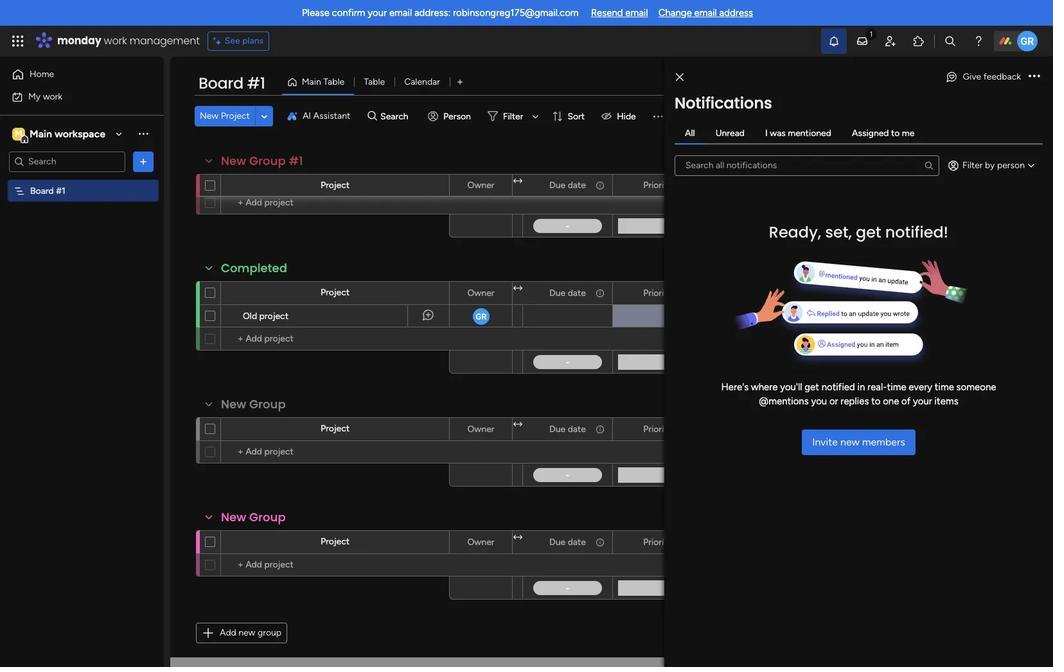 Task type: vqa. For each thing, say whether or not it's contained in the screenshot.
Nov on the left top
no



Task type: describe. For each thing, give the bounding box(es) containing it.
table button
[[354, 72, 395, 93]]

1 due from the top
[[550, 180, 566, 191]]

3 priority field from the top
[[640, 423, 675, 437]]

v2 search image
[[368, 109, 377, 124]]

replies
[[841, 396, 869, 408]]

real-
[[868, 381, 887, 393]]

menu image
[[652, 110, 664, 123]]

unread
[[716, 128, 745, 139]]

2 due date field from the top
[[546, 286, 589, 300]]

3 date from the top
[[568, 424, 586, 435]]

add view image
[[458, 77, 463, 87]]

@mentions
[[759, 396, 809, 408]]

mentioned
[[788, 128, 832, 139]]

assigned
[[852, 128, 889, 139]]

old
[[243, 311, 257, 322]]

in
[[858, 381, 865, 393]]

project inside button
[[221, 111, 250, 121]]

due date for 4th due date field
[[550, 537, 586, 548]]

hide button
[[597, 106, 644, 127]]

confirm
[[332, 7, 366, 19]]

due date for 1st due date field from the top of the page
[[550, 180, 586, 191]]

you'll
[[780, 381, 803, 393]]

ready, set, get notified!
[[769, 221, 949, 243]]

3 owner field from the top
[[464, 423, 498, 437]]

1 $0 from the top
[[832, 218, 843, 229]]

1 priority field from the top
[[640, 178, 675, 193]]

add
[[220, 628, 236, 639]]

completed
[[221, 260, 287, 276]]

address:
[[415, 7, 451, 19]]

address
[[720, 7, 753, 19]]

4 owner field from the top
[[464, 536, 498, 550]]

column information image
[[595, 288, 605, 299]]

home button
[[8, 64, 138, 85]]

filter by person button
[[942, 155, 1043, 176]]

notifications
[[675, 92, 772, 113]]

my work button
[[8, 86, 138, 107]]

board #1 inside field
[[199, 73, 265, 94]]

my work
[[28, 91, 62, 102]]

you
[[811, 396, 827, 408]]

main table
[[302, 76, 345, 87]]

here's where you'll get notified in real-time every time someone @mentions you or replies to one of your items
[[722, 381, 997, 408]]

3 files field from the top
[[916, 423, 940, 437]]

select product image
[[12, 35, 24, 48]]

person button
[[423, 106, 479, 127]]

new project button
[[195, 106, 255, 127]]

ai
[[303, 111, 311, 121]]

i
[[766, 128, 768, 139]]

invite new members button
[[802, 430, 916, 455]]

or
[[830, 396, 839, 408]]

every
[[909, 381, 933, 393]]

group for owner
[[249, 510, 286, 526]]

management
[[130, 33, 200, 48]]

search image
[[924, 160, 935, 171]]

filter for filter
[[503, 111, 523, 122]]

inbox image
[[856, 35, 869, 48]]

3 due date field from the top
[[546, 423, 589, 437]]

please
[[302, 7, 330, 19]]

1 sum from the top
[[831, 227, 845, 236]]

where
[[751, 381, 778, 393]]

New Group #1 field
[[218, 153, 306, 170]]

invite / 1
[[935, 76, 969, 87]]

group
[[258, 628, 282, 639]]

here's
[[722, 381, 749, 393]]

someone
[[957, 381, 997, 393]]

new group #1
[[221, 153, 303, 169]]

invite new members
[[813, 436, 906, 448]]

2 files field from the top
[[916, 286, 940, 300]]

calendar
[[404, 76, 440, 87]]

2 priority field from the top
[[640, 286, 675, 300]]

new for new group "field" for owner
[[221, 397, 246, 413]]

work for monday
[[104, 33, 127, 48]]

change email address link
[[659, 7, 753, 19]]

/
[[960, 76, 963, 87]]

angle down image
[[261, 112, 268, 121]]

ai assistant
[[303, 111, 351, 121]]

2 budget field from the top
[[820, 423, 856, 437]]

1 v2 expand column image from the top
[[514, 176, 523, 187]]

resend email
[[591, 7, 648, 19]]

new for members
[[841, 436, 860, 448]]

1 image
[[866, 26, 877, 41]]

3 v2 expand column image from the top
[[514, 420, 523, 431]]

2 + add project text field from the top
[[228, 332, 444, 347]]

#1 inside field
[[247, 73, 265, 94]]

invite for invite new members
[[813, 436, 838, 448]]

0 horizontal spatial your
[[368, 7, 387, 19]]

arrow down image
[[528, 109, 543, 124]]

me
[[902, 128, 915, 139]]

+ Add project text field
[[228, 558, 444, 573]]

2 time from the left
[[935, 381, 954, 393]]

monday work management
[[57, 33, 200, 48]]

ready,
[[769, 221, 822, 243]]

give feedback button
[[940, 67, 1026, 87]]

notes
[[736, 288, 760, 299]]

workspace image
[[12, 127, 25, 141]]

2 $0 from the top
[[832, 354, 843, 365]]

monday
[[57, 33, 101, 48]]

calendar button
[[395, 72, 450, 93]]

4 v2 expand column image from the top
[[514, 533, 523, 544]]

notified!
[[886, 221, 949, 243]]

add new group
[[220, 628, 282, 639]]

priority for third priority field from the top
[[643, 424, 672, 435]]

2 owner field from the top
[[464, 286, 498, 300]]

filter by person
[[963, 160, 1025, 171]]

4 owner from the top
[[468, 537, 495, 548]]

workspace selection element
[[12, 126, 107, 143]]

column information image for new group
[[595, 538, 605, 548]]

1 owner field from the top
[[464, 178, 498, 193]]

new for new group "field" associated with due date
[[221, 510, 246, 526]]

workspace options image
[[137, 127, 150, 140]]

main for main table
[[302, 76, 321, 87]]

email for change email address
[[695, 7, 717, 19]]

#1 inside field
[[289, 153, 303, 169]]

feedback
[[984, 71, 1021, 82]]

main table button
[[282, 72, 354, 93]]

sort button
[[547, 106, 593, 127]]

0 vertical spatial to
[[892, 128, 900, 139]]

Search field
[[377, 107, 416, 125]]

ai assistant button
[[282, 106, 356, 127]]

invite / 1 button
[[911, 72, 975, 93]]

files for second the files field from the top of the page
[[919, 288, 937, 299]]

old project
[[243, 311, 289, 322]]

one
[[883, 396, 899, 408]]

4 due date field from the top
[[546, 536, 589, 550]]

Board #1 field
[[195, 73, 269, 94]]

1
[[966, 76, 969, 87]]

due date for second due date field
[[550, 288, 586, 299]]

sort
[[568, 111, 585, 122]]



Task type: locate. For each thing, give the bounding box(es) containing it.
email for resend email
[[626, 7, 648, 19]]

column information image for new group #1
[[595, 180, 605, 191]]

budget field down or at the bottom right of the page
[[820, 423, 856, 437]]

1 files field from the top
[[916, 178, 940, 193]]

assigned to me
[[852, 128, 915, 139]]

0 vertical spatial your
[[368, 7, 387, 19]]

new project
[[200, 111, 250, 121]]

Due date field
[[546, 178, 589, 193], [546, 286, 589, 300], [546, 423, 589, 437], [546, 536, 589, 550]]

invite inside button
[[935, 76, 958, 87]]

Search in workspace field
[[27, 154, 107, 169]]

invite members image
[[884, 35, 897, 48]]

2 due from the top
[[550, 288, 566, 299]]

#1 down the ai logo
[[289, 153, 303, 169]]

2 $0 sum from the top
[[831, 354, 845, 372]]

table inside table button
[[364, 76, 385, 87]]

0 vertical spatial invite
[[935, 76, 958, 87]]

1 due date field from the top
[[546, 178, 589, 193]]

1 horizontal spatial main
[[302, 76, 321, 87]]

3 owner from the top
[[468, 424, 495, 435]]

budget field down set,
[[820, 286, 856, 300]]

files field down notified!
[[916, 286, 940, 300]]

1 date from the top
[[568, 180, 586, 191]]

get up you
[[805, 381, 819, 393]]

1 horizontal spatial new
[[841, 436, 860, 448]]

person
[[444, 111, 471, 122]]

2 new group from the top
[[221, 510, 286, 526]]

invite inside button
[[813, 436, 838, 448]]

0 vertical spatial new
[[841, 436, 860, 448]]

budget for 2nd budget field from the bottom
[[823, 288, 853, 299]]

new group for due date
[[221, 510, 286, 526]]

sum
[[831, 227, 845, 236], [831, 363, 845, 372]]

files for 3rd the files field from the bottom of the page
[[919, 180, 937, 191]]

Search all notifications search field
[[675, 155, 940, 176]]

0 horizontal spatial filter
[[503, 111, 523, 122]]

main up ai
[[302, 76, 321, 87]]

2 vertical spatial group
[[249, 510, 286, 526]]

4 due date from the top
[[550, 537, 586, 548]]

group for priority
[[249, 153, 286, 169]]

your right confirm
[[368, 7, 387, 19]]

email right change
[[695, 7, 717, 19]]

0 vertical spatial group
[[249, 153, 286, 169]]

1 time from the left
[[887, 381, 907, 393]]

$0 right ready,
[[832, 218, 843, 229]]

by
[[985, 160, 995, 171]]

board
[[199, 73, 243, 94], [30, 185, 54, 196]]

3 + add project text field from the top
[[228, 445, 444, 460]]

1 files from the top
[[919, 180, 937, 191]]

4 priority field from the top
[[640, 536, 675, 550]]

board #1 up new project
[[199, 73, 265, 94]]

$0 sum right ready,
[[831, 218, 845, 236]]

1 horizontal spatial get
[[856, 221, 882, 243]]

#1
[[247, 73, 265, 94], [289, 153, 303, 169], [56, 185, 65, 196]]

0 horizontal spatial email
[[389, 7, 412, 19]]

+ Add project text field
[[228, 195, 444, 211], [228, 332, 444, 347], [228, 445, 444, 460]]

1 vertical spatial your
[[913, 396, 933, 408]]

new
[[841, 436, 860, 448], [239, 628, 255, 639]]

1 horizontal spatial email
[[626, 7, 648, 19]]

new group field for owner
[[218, 397, 289, 413]]

all
[[685, 128, 695, 139]]

1 priority from the top
[[643, 180, 672, 191]]

priority for first priority field from the bottom
[[643, 537, 672, 548]]

0 horizontal spatial board
[[30, 185, 54, 196]]

plans
[[242, 35, 264, 46]]

1 vertical spatial files field
[[916, 286, 940, 300]]

0 vertical spatial files field
[[916, 178, 940, 193]]

budget for 1st budget field from the bottom of the page
[[823, 424, 853, 435]]

#1 down search in workspace field
[[56, 185, 65, 196]]

0 vertical spatial board #1
[[199, 73, 265, 94]]

invite
[[935, 76, 958, 87], [813, 436, 838, 448]]

1 horizontal spatial to
[[892, 128, 900, 139]]

filter button
[[483, 106, 543, 127]]

give
[[963, 71, 982, 82]]

main inside workspace selection element
[[30, 128, 52, 140]]

2 owner from the top
[[468, 288, 495, 299]]

resend
[[591, 7, 623, 19]]

to down real-
[[872, 396, 881, 408]]

0 horizontal spatial invite
[[813, 436, 838, 448]]

1 horizontal spatial board
[[199, 73, 243, 94]]

1 email from the left
[[389, 7, 412, 19]]

1 horizontal spatial your
[[913, 396, 933, 408]]

table inside main table button
[[323, 76, 345, 87]]

0 vertical spatial #1
[[247, 73, 265, 94]]

sum right ready,
[[831, 227, 845, 236]]

work right monday
[[104, 33, 127, 48]]

board inside list box
[[30, 185, 54, 196]]

$0 up notified
[[832, 354, 843, 365]]

1 horizontal spatial invite
[[935, 76, 958, 87]]

board #1 down search in workspace field
[[30, 185, 65, 196]]

1 vertical spatial board #1
[[30, 185, 65, 196]]

main right the workspace icon
[[30, 128, 52, 140]]

0 vertical spatial main
[[302, 76, 321, 87]]

0 vertical spatial budget field
[[820, 286, 856, 300]]

Budget field
[[820, 286, 856, 300], [820, 423, 856, 437]]

notified
[[822, 381, 855, 393]]

1 vertical spatial get
[[805, 381, 819, 393]]

home
[[30, 69, 54, 80]]

invite down you
[[813, 436, 838, 448]]

person
[[997, 160, 1025, 171]]

robinsongreg175@gmail.com
[[453, 7, 579, 19]]

help image
[[973, 35, 985, 48]]

1 budget field from the top
[[820, 286, 856, 300]]

of
[[902, 396, 911, 408]]

2 date from the top
[[568, 288, 586, 299]]

0 vertical spatial budget
[[823, 288, 853, 299]]

filter
[[503, 111, 523, 122], [963, 160, 983, 171]]

filter inside filter by person "button"
[[963, 160, 983, 171]]

new group
[[221, 397, 286, 413], [221, 510, 286, 526]]

search everything image
[[944, 35, 957, 48]]

column information image
[[595, 180, 605, 191], [595, 425, 605, 435], [595, 538, 605, 548]]

apps image
[[913, 35, 926, 48]]

board #1
[[199, 73, 265, 94], [30, 185, 65, 196]]

board inside field
[[199, 73, 243, 94]]

1 vertical spatial main
[[30, 128, 52, 140]]

1 owner from the top
[[468, 180, 495, 191]]

#1 up "angle down" icon
[[247, 73, 265, 94]]

group inside new group #1 field
[[249, 153, 286, 169]]

1 horizontal spatial board #1
[[199, 73, 265, 94]]

2 group from the top
[[249, 397, 286, 413]]

1 vertical spatial $0
[[832, 354, 843, 365]]

0 vertical spatial + add project text field
[[228, 195, 444, 211]]

due date
[[550, 180, 586, 191], [550, 288, 586, 299], [550, 424, 586, 435], [550, 537, 586, 548]]

1 budget from the top
[[823, 288, 853, 299]]

main for main workspace
[[30, 128, 52, 140]]

assistant
[[313, 111, 351, 121]]

1 + add project text field from the top
[[228, 195, 444, 211]]

4 due from the top
[[550, 537, 566, 548]]

your inside here's where you'll get notified in real-time every time someone @mentions you or replies to one of your items
[[913, 396, 933, 408]]

0 vertical spatial files
[[919, 180, 937, 191]]

2 files from the top
[[919, 288, 937, 299]]

0 horizontal spatial table
[[323, 76, 345, 87]]

1 vertical spatial new group field
[[218, 510, 289, 526]]

2 horizontal spatial email
[[695, 7, 717, 19]]

add new group button
[[196, 623, 287, 644]]

#1 inside list box
[[56, 185, 65, 196]]

board #1 inside list box
[[30, 185, 65, 196]]

main inside button
[[302, 76, 321, 87]]

priority for 2nd priority field
[[643, 288, 672, 299]]

0 horizontal spatial time
[[887, 381, 907, 393]]

3 priority from the top
[[643, 424, 672, 435]]

1 new group field from the top
[[218, 397, 289, 413]]

3 due date from the top
[[550, 424, 586, 435]]

0 vertical spatial new group field
[[218, 397, 289, 413]]

new left "members"
[[841, 436, 860, 448]]

get
[[856, 221, 882, 243], [805, 381, 819, 393]]

see plans
[[225, 35, 264, 46]]

owner
[[468, 180, 495, 191], [468, 288, 495, 299], [468, 424, 495, 435], [468, 537, 495, 548]]

table up "v2 search" icon
[[364, 76, 385, 87]]

1 vertical spatial new
[[239, 628, 255, 639]]

1 horizontal spatial work
[[104, 33, 127, 48]]

1 vertical spatial $0 sum
[[831, 354, 845, 372]]

1 vertical spatial to
[[872, 396, 881, 408]]

work inside button
[[43, 91, 62, 102]]

0 horizontal spatial new
[[239, 628, 255, 639]]

2 due date from the top
[[550, 288, 586, 299]]

change
[[659, 7, 692, 19]]

0 horizontal spatial #1
[[56, 185, 65, 196]]

new inside button
[[200, 111, 219, 121]]

to inside here's where you'll get notified in real-time every time someone @mentions you or replies to one of your items
[[872, 396, 881, 408]]

filter left the arrow down image
[[503, 111, 523, 122]]

$0 sum
[[831, 218, 845, 236], [831, 354, 845, 372]]

my
[[28, 91, 41, 102]]

0 vertical spatial board
[[199, 73, 243, 94]]

1 vertical spatial work
[[43, 91, 62, 102]]

new for group
[[239, 628, 255, 639]]

time up one
[[887, 381, 907, 393]]

0 horizontal spatial get
[[805, 381, 819, 393]]

filter inside filter popup button
[[503, 111, 523, 122]]

options image
[[137, 155, 150, 168]]

notifications image
[[828, 35, 841, 48]]

0 horizontal spatial board #1
[[30, 185, 65, 196]]

3 group from the top
[[249, 510, 286, 526]]

get right set,
[[856, 221, 882, 243]]

sum up notified
[[831, 363, 845, 372]]

0 vertical spatial sum
[[831, 227, 845, 236]]

files down search icon
[[919, 180, 937, 191]]

please confirm your email address: robinsongreg175@gmail.com
[[302, 7, 579, 19]]

2 email from the left
[[626, 7, 648, 19]]

1 horizontal spatial time
[[935, 381, 954, 393]]

1 vertical spatial + add project text field
[[228, 332, 444, 347]]

options image
[[1029, 73, 1041, 82]]

members
[[863, 436, 906, 448]]

0 vertical spatial $0
[[832, 218, 843, 229]]

option
[[0, 179, 164, 182]]

1 new group from the top
[[221, 397, 286, 413]]

give feedback
[[963, 71, 1021, 82]]

see plans button
[[207, 31, 269, 51]]

1 vertical spatial budget
[[823, 424, 853, 435]]

new inside field
[[221, 153, 246, 169]]

email left address:
[[389, 7, 412, 19]]

2 new group field from the top
[[218, 510, 289, 526]]

priority
[[643, 180, 672, 191], [643, 288, 672, 299], [643, 424, 672, 435], [643, 537, 672, 548]]

1 vertical spatial group
[[249, 397, 286, 413]]

hide
[[617, 111, 636, 122]]

2 vertical spatial column information image
[[595, 538, 605, 548]]

2 priority from the top
[[643, 288, 672, 299]]

workspace
[[55, 128, 105, 140]]

set,
[[825, 221, 852, 243]]

was
[[770, 128, 786, 139]]

0 vertical spatial work
[[104, 33, 127, 48]]

get inside here's where you'll get notified in real-time every time someone @mentions you or replies to one of your items
[[805, 381, 819, 393]]

1 group from the top
[[249, 153, 286, 169]]

m
[[15, 128, 22, 139]]

files down the items
[[919, 424, 937, 435]]

date
[[568, 180, 586, 191], [568, 288, 586, 299], [568, 424, 586, 435], [568, 537, 586, 548]]

1 column information image from the top
[[595, 180, 605, 191]]

time up the items
[[935, 381, 954, 393]]

1 vertical spatial budget field
[[820, 423, 856, 437]]

Notes field
[[732, 286, 763, 300]]

due
[[550, 180, 566, 191], [550, 288, 566, 299], [550, 424, 566, 435], [550, 537, 566, 548]]

None search field
[[675, 155, 940, 176]]

0 horizontal spatial main
[[30, 128, 52, 140]]

2 vertical spatial #1
[[56, 185, 65, 196]]

1 due date from the top
[[550, 180, 586, 191]]

0 horizontal spatial work
[[43, 91, 62, 102]]

files field down the items
[[916, 423, 940, 437]]

main workspace
[[30, 128, 105, 140]]

invite for invite / 1
[[935, 76, 958, 87]]

1 table from the left
[[323, 76, 345, 87]]

ai logo image
[[287, 111, 298, 121]]

filter for filter by person
[[963, 160, 983, 171]]

3 email from the left
[[695, 7, 717, 19]]

invite left /
[[935, 76, 958, 87]]

1 horizontal spatial table
[[364, 76, 385, 87]]

0 vertical spatial filter
[[503, 111, 523, 122]]

due date for second due date field from the bottom
[[550, 424, 586, 435]]

3 column information image from the top
[[595, 538, 605, 548]]

v2 expand column image
[[514, 176, 523, 187], [514, 283, 523, 294], [514, 420, 523, 431], [514, 533, 523, 544]]

0 vertical spatial new group
[[221, 397, 286, 413]]

1 vertical spatial new group
[[221, 510, 286, 526]]

files down notified!
[[919, 288, 937, 299]]

new for new group #1 field
[[221, 153, 246, 169]]

1 vertical spatial files
[[919, 288, 937, 299]]

files
[[919, 180, 937, 191], [919, 288, 937, 299], [919, 424, 937, 435]]

4 date from the top
[[568, 537, 586, 548]]

1 vertical spatial #1
[[289, 153, 303, 169]]

budget down set,
[[823, 288, 853, 299]]

email
[[389, 7, 412, 19], [626, 7, 648, 19], [695, 7, 717, 19]]

0 vertical spatial get
[[856, 221, 882, 243]]

$0 sum up notified
[[831, 354, 845, 372]]

3 files from the top
[[919, 424, 937, 435]]

1 vertical spatial sum
[[831, 363, 845, 372]]

2 budget from the top
[[823, 424, 853, 435]]

1 vertical spatial filter
[[963, 160, 983, 171]]

1 vertical spatial column information image
[[595, 425, 605, 435]]

new group for owner
[[221, 397, 286, 413]]

Completed field
[[218, 260, 291, 277]]

2 vertical spatial files field
[[916, 423, 940, 437]]

project
[[221, 111, 250, 121], [321, 180, 350, 191], [321, 287, 350, 298], [321, 424, 350, 435], [321, 537, 350, 548]]

4 priority from the top
[[643, 537, 672, 548]]

3 due from the top
[[550, 424, 566, 435]]

greg robinson image
[[1017, 31, 1038, 51]]

change email address
[[659, 7, 753, 19]]

files for third the files field from the top of the page
[[919, 424, 937, 435]]

board up new project
[[199, 73, 243, 94]]

see
[[225, 35, 240, 46]]

2 table from the left
[[364, 76, 385, 87]]

new
[[200, 111, 219, 121], [221, 153, 246, 169], [221, 397, 246, 413], [221, 510, 246, 526]]

i was mentioned
[[766, 128, 832, 139]]

files field down search icon
[[916, 178, 940, 193]]

2 sum from the top
[[831, 363, 845, 372]]

2 column information image from the top
[[595, 425, 605, 435]]

1 horizontal spatial filter
[[963, 160, 983, 171]]

$0
[[832, 218, 843, 229], [832, 354, 843, 365]]

board down search in workspace field
[[30, 185, 54, 196]]

1 horizontal spatial #1
[[247, 73, 265, 94]]

project
[[259, 311, 289, 322]]

your down every
[[913, 396, 933, 408]]

new right add at the bottom left of the page
[[239, 628, 255, 639]]

work for my
[[43, 91, 62, 102]]

2 vertical spatial files
[[919, 424, 937, 435]]

board #1 list box
[[0, 177, 164, 375]]

2 horizontal spatial #1
[[289, 153, 303, 169]]

Priority field
[[640, 178, 675, 193], [640, 286, 675, 300], [640, 423, 675, 437], [640, 536, 675, 550]]

items
[[935, 396, 959, 408]]

resend email link
[[591, 7, 648, 19]]

0 horizontal spatial to
[[872, 396, 881, 408]]

2 v2 expand column image from the top
[[514, 283, 523, 294]]

Files field
[[916, 178, 940, 193], [916, 286, 940, 300], [916, 423, 940, 437]]

1 $0 sum from the top
[[831, 218, 845, 236]]

0 vertical spatial column information image
[[595, 180, 605, 191]]

email right resend
[[626, 7, 648, 19]]

time
[[887, 381, 907, 393], [935, 381, 954, 393]]

table up 'assistant'
[[323, 76, 345, 87]]

2 vertical spatial + add project text field
[[228, 445, 444, 460]]

work right the my
[[43, 91, 62, 102]]

Owner field
[[464, 178, 498, 193], [464, 286, 498, 300], [464, 423, 498, 437], [464, 536, 498, 550]]

0 vertical spatial $0 sum
[[831, 218, 845, 236]]

priority for first priority field from the top of the page
[[643, 180, 672, 191]]

1 vertical spatial invite
[[813, 436, 838, 448]]

budget up invite new members
[[823, 424, 853, 435]]

New Group field
[[218, 397, 289, 413], [218, 510, 289, 526]]

1 vertical spatial board
[[30, 185, 54, 196]]

filter left by
[[963, 160, 983, 171]]

new group field for due date
[[218, 510, 289, 526]]

to left me
[[892, 128, 900, 139]]



